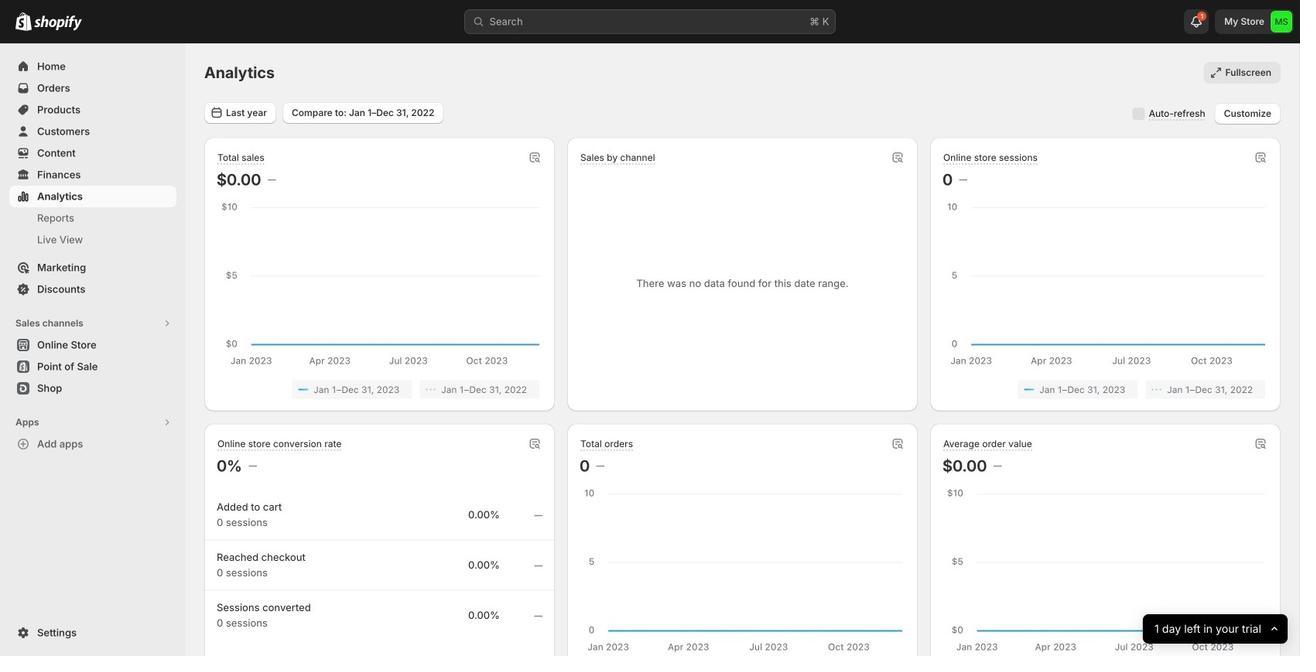 Task type: vqa. For each thing, say whether or not it's contained in the screenshot.
Home link
no



Task type: describe. For each thing, give the bounding box(es) containing it.
1 list from the left
[[220, 380, 539, 399]]

my store image
[[1271, 11, 1292, 33]]



Task type: locate. For each thing, give the bounding box(es) containing it.
list
[[220, 380, 539, 399], [946, 380, 1265, 399]]

1 horizontal spatial list
[[946, 380, 1265, 399]]

shopify image
[[15, 12, 32, 31]]

0 horizontal spatial list
[[220, 380, 539, 399]]

shopify image
[[34, 15, 82, 31]]

2 list from the left
[[946, 380, 1265, 399]]



